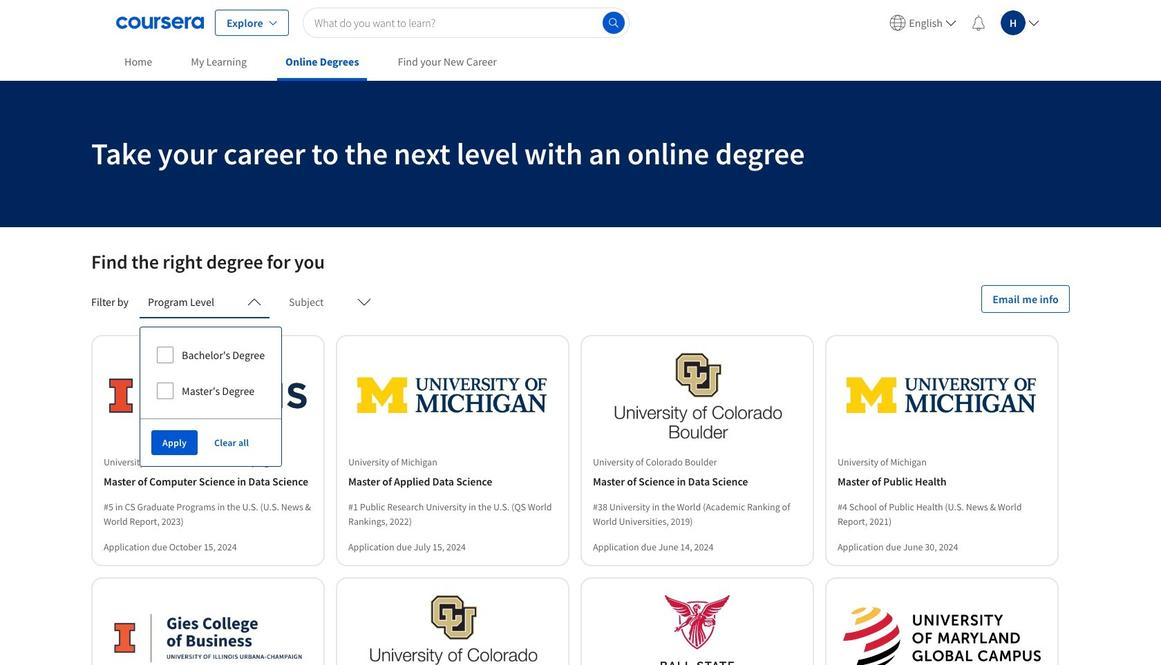 Task type: describe. For each thing, give the bounding box(es) containing it.
actions toolbar
[[140, 419, 281, 467]]

2 university of michigan logo image from the left
[[843, 353, 1041, 439]]

0 vertical spatial university of colorado boulder logo image
[[599, 353, 796, 439]]

1 university of michigan logo image from the left
[[354, 353, 552, 439]]

1 university of illinois at urbana-champaign logo image from the top
[[109, 353, 307, 439]]

options list list box
[[140, 328, 281, 419]]



Task type: vqa. For each thing, say whether or not it's contained in the screenshot.
1st University of Michigan logo from the left
yes



Task type: locate. For each thing, give the bounding box(es) containing it.
university of michigan logo image
[[354, 353, 552, 439], [843, 353, 1041, 439]]

university of colorado boulder logo image
[[599, 353, 796, 439], [354, 596, 552, 666]]

1 vertical spatial university of illinois at urbana-champaign logo image
[[109, 596, 307, 666]]

university of illinois at urbana-champaign logo image
[[109, 353, 307, 439], [109, 596, 307, 666]]

menu item
[[884, 6, 962, 39]]

None search field
[[303, 7, 630, 38]]

2 university of illinois at urbana-champaign logo image from the top
[[109, 596, 307, 666]]

1 vertical spatial university of colorado boulder logo image
[[354, 596, 552, 666]]

0 vertical spatial university of illinois at urbana-champaign logo image
[[109, 353, 307, 439]]

ball state university logo image
[[599, 596, 796, 666]]

university of maryland global campus logo image
[[843, 596, 1041, 666]]

1 horizontal spatial university of colorado boulder logo image
[[599, 353, 796, 439]]

0 horizontal spatial university of colorado boulder logo image
[[354, 596, 552, 666]]

coursera image
[[116, 11, 204, 34]]

0 horizontal spatial university of michigan logo image
[[354, 353, 552, 439]]

menu
[[884, 0, 1045, 45]]

1 horizontal spatial university of michigan logo image
[[843, 353, 1041, 439]]



